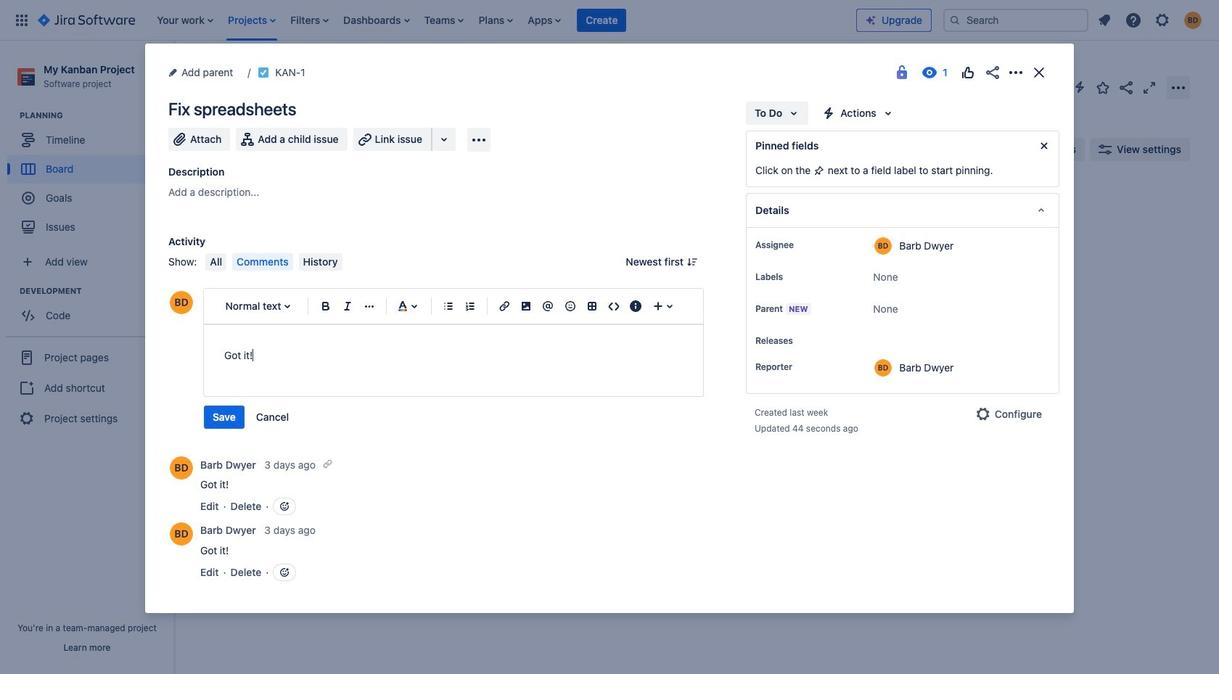 Task type: describe. For each thing, give the bounding box(es) containing it.
details element
[[746, 193, 1060, 228]]

Comment - Main content area, start typing to enter text. text field
[[224, 347, 683, 364]]

link image
[[496, 298, 513, 315]]

8 list item from the left
[[577, 0, 627, 40]]

4 list item from the left
[[339, 0, 414, 40]]

add reaction image for copy link to comment icon
[[279, 567, 291, 579]]

assignee pin to top. only you can see pinned fields. image
[[797, 240, 809, 251]]

2 heading from the top
[[20, 285, 174, 297]]

link web pages and more image
[[436, 131, 453, 148]]

copy link to comment image
[[324, 458, 336, 470]]

add app image
[[470, 131, 488, 148]]

hide message image
[[1036, 137, 1053, 155]]

emoji image
[[562, 298, 579, 315]]

6 list item from the left
[[474, 0, 518, 40]]

actions image
[[1008, 64, 1025, 81]]

0 vertical spatial more information about barb dwyer image
[[875, 359, 893, 377]]

italic ⌘i image
[[339, 298, 357, 315]]

search image
[[950, 14, 961, 26]]

vote options: no one has voted for this issue yet. image
[[960, 64, 977, 81]]

create column image
[[820, 190, 838, 208]]

add reaction image for copy link to comment image
[[279, 501, 291, 513]]

7 list item from the left
[[524, 0, 566, 40]]

bold ⌘b image
[[317, 298, 334, 315]]

table image
[[583, 298, 601, 315]]

more formatting image
[[361, 298, 378, 315]]

1 heading from the top
[[20, 110, 174, 121]]

copy link to comment image
[[319, 524, 330, 536]]

goal image
[[22, 192, 35, 205]]



Task type: vqa. For each thing, say whether or not it's contained in the screenshot.
Create issue icon
no



Task type: locate. For each thing, give the bounding box(es) containing it.
group
[[7, 110, 174, 246], [7, 285, 174, 335], [6, 336, 168, 439], [204, 406, 298, 429]]

None search field
[[944, 8, 1089, 32]]

more information about barb dwyer image
[[875, 237, 893, 255], [170, 523, 193, 546]]

jira software image
[[38, 11, 135, 29], [38, 11, 135, 29]]

primary element
[[9, 0, 857, 40]]

1 horizontal spatial more information about barb dwyer image
[[875, 237, 893, 255]]

star kan board image
[[1095, 79, 1112, 96]]

0 vertical spatial add reaction image
[[279, 501, 291, 513]]

0 horizontal spatial list
[[150, 0, 857, 40]]

2 add reaction image from the top
[[279, 567, 291, 579]]

task image
[[216, 263, 227, 274]]

Search field
[[944, 8, 1089, 32]]

3 list item from the left
[[286, 0, 333, 40]]

list
[[150, 0, 857, 40], [1092, 7, 1211, 33]]

mention image
[[540, 298, 557, 315]]

reporter pin to top. only you can see pinned fields. image
[[796, 362, 807, 373]]

heading
[[20, 110, 174, 121], [20, 285, 174, 297]]

1 vertical spatial more information about barb dwyer image
[[170, 523, 193, 546]]

menu bar
[[203, 253, 345, 271]]

bullet list ⌘⇧8 image
[[440, 298, 457, 315]]

code snippet image
[[605, 298, 623, 315]]

2 list item from the left
[[224, 0, 280, 40]]

add reaction image
[[279, 501, 291, 513], [279, 567, 291, 579]]

5 list item from the left
[[420, 0, 469, 40]]

copy link to issue image
[[303, 66, 314, 78]]

0 horizontal spatial more information about barb dwyer image
[[170, 457, 193, 480]]

task image
[[258, 67, 270, 78]]

banner
[[0, 0, 1220, 41]]

enter full screen image
[[1141, 79, 1159, 96]]

0 vertical spatial heading
[[20, 110, 174, 121]]

1 add reaction image from the top
[[279, 501, 291, 513]]

add people image
[[357, 141, 375, 158]]

1 vertical spatial heading
[[20, 285, 174, 297]]

1 horizontal spatial list
[[1092, 7, 1211, 33]]

add image, video, or file image
[[518, 298, 535, 315]]

dialog
[[145, 44, 1074, 613]]

1 vertical spatial add reaction image
[[279, 567, 291, 579]]

labels pin to top. only you can see pinned fields. image
[[786, 272, 798, 283]]

list item
[[153, 0, 218, 40], [224, 0, 280, 40], [286, 0, 333, 40], [339, 0, 414, 40], [420, 0, 469, 40], [474, 0, 518, 40], [524, 0, 566, 40], [577, 0, 627, 40]]

1 list item from the left
[[153, 0, 218, 40]]

more information about barb dwyer image
[[875, 359, 893, 377], [170, 457, 193, 480]]

Search this board text field
[[205, 136, 272, 163]]

info panel image
[[627, 298, 645, 315]]

0 horizontal spatial more information about barb dwyer image
[[170, 523, 193, 546]]

0 vertical spatial more information about barb dwyer image
[[875, 237, 893, 255]]

sidebar element
[[0, 41, 174, 674]]

1 horizontal spatial more information about barb dwyer image
[[875, 359, 893, 377]]

numbered list ⌘⇧7 image
[[462, 298, 479, 315]]

1 vertical spatial more information about barb dwyer image
[[170, 457, 193, 480]]

close image
[[1031, 64, 1048, 81]]



